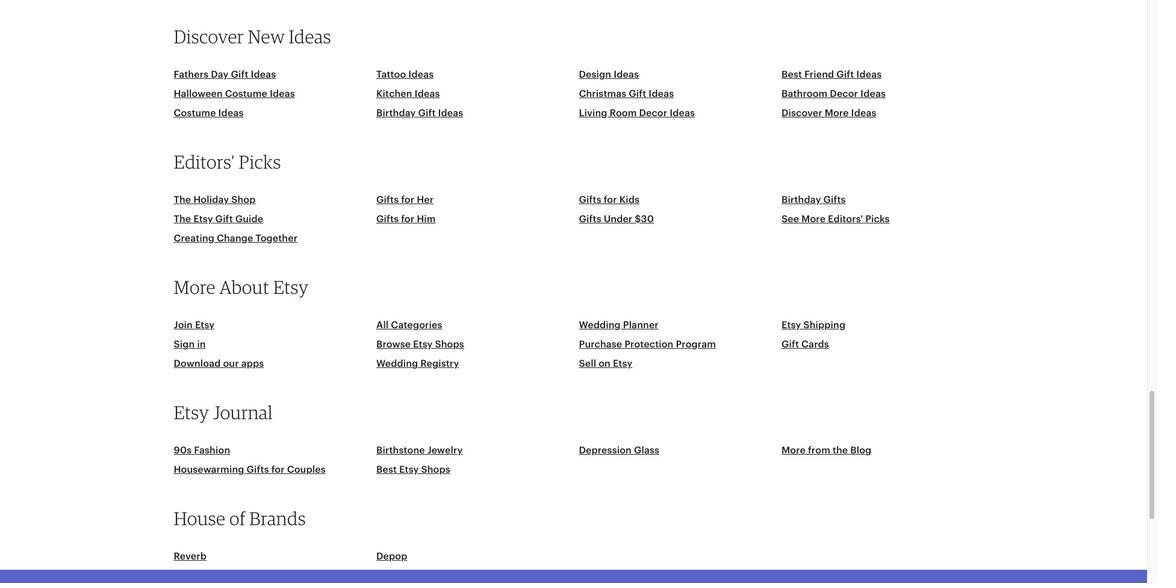 Task type: locate. For each thing, give the bounding box(es) containing it.
ideas down new
[[270, 88, 295, 99]]

the left holiday
[[174, 194, 191, 205]]

kids
[[620, 194, 640, 205]]

fathers day gift ideas link
[[174, 69, 276, 80]]

discover up day
[[174, 25, 244, 47]]

etsy shipping
[[782, 319, 846, 331]]

etsy down holiday
[[194, 213, 213, 225]]

tattoo ideas
[[377, 69, 434, 80]]

wedding down browse
[[377, 358, 418, 369]]

picks up shop
[[239, 150, 281, 173]]

our
[[223, 358, 239, 369]]

sell on etsy
[[579, 358, 633, 369]]

1 horizontal spatial decor
[[830, 88, 859, 99]]

birthday down kitchen
[[377, 107, 416, 119]]

house
[[174, 507, 226, 530]]

1 vertical spatial discover
[[782, 107, 823, 119]]

best up the bathroom
[[782, 69, 803, 80]]

gift down kitchen ideas 'link'
[[418, 107, 436, 119]]

jewelry
[[428, 445, 463, 456]]

gifts left couples
[[247, 464, 269, 475]]

1 vertical spatial wedding
[[377, 358, 418, 369]]

$30
[[635, 213, 654, 225]]

see more editors' picks link
[[782, 213, 890, 225]]

0 vertical spatial best
[[782, 69, 803, 80]]

program
[[676, 339, 716, 350]]

gifts down gifts for kids link
[[579, 213, 602, 225]]

join etsy
[[174, 319, 215, 331]]

best down birthstone
[[377, 464, 397, 475]]

best for best etsy shops
[[377, 464, 397, 475]]

gift down the holiday shop link
[[215, 213, 233, 225]]

gifts for gifts under $30
[[579, 213, 602, 225]]

browse etsy shops
[[377, 339, 464, 350]]

for left 'kids'
[[604, 194, 617, 205]]

kitchen ideas
[[377, 88, 440, 99]]

protection
[[625, 339, 674, 350]]

1 vertical spatial shops
[[421, 464, 451, 475]]

change
[[217, 232, 253, 244]]

costume
[[225, 88, 267, 99], [174, 107, 216, 119]]

1 horizontal spatial picks
[[866, 213, 890, 225]]

new
[[248, 25, 285, 47]]

90s
[[174, 445, 192, 456]]

shops down jewelry
[[421, 464, 451, 475]]

best
[[782, 69, 803, 80], [377, 464, 397, 475]]

ideas up "birthday gift ideas"
[[415, 88, 440, 99]]

wedding for wedding planner
[[579, 319, 621, 331]]

birthday up see
[[782, 194, 821, 205]]

discover more ideas
[[782, 107, 877, 119]]

under
[[604, 213, 633, 225]]

gifts for gifts for him
[[377, 213, 399, 225]]

depop link
[[377, 551, 408, 562]]

shops
[[435, 339, 464, 350], [421, 464, 451, 475]]

etsy shipping link
[[782, 319, 846, 331]]

gifts up see more editors' picks link
[[824, 194, 846, 205]]

the for the holiday shop
[[174, 194, 191, 205]]

halloween
[[174, 88, 223, 99]]

housewarming gifts for couples
[[174, 464, 326, 475]]

0 horizontal spatial best
[[377, 464, 397, 475]]

discover more ideas link
[[782, 107, 877, 119]]

shops up registry
[[435, 339, 464, 350]]

birthday gifts link
[[782, 194, 846, 205]]

halloween costume ideas link
[[174, 88, 295, 99]]

gifts for gifts for her
[[377, 194, 399, 205]]

0 vertical spatial discover
[[174, 25, 244, 47]]

gifts under $30
[[579, 213, 654, 225]]

join etsy link
[[174, 319, 215, 331]]

for
[[401, 194, 415, 205], [604, 194, 617, 205], [401, 213, 415, 225], [272, 464, 285, 475]]

gift cards
[[782, 339, 830, 350]]

1 vertical spatial the
[[174, 213, 191, 225]]

0 vertical spatial costume
[[225, 88, 267, 99]]

1 horizontal spatial birthday
[[782, 194, 821, 205]]

ideas down kitchen ideas 'link'
[[438, 107, 464, 119]]

birthstone jewelry
[[377, 445, 463, 456]]

0 horizontal spatial picks
[[239, 150, 281, 173]]

apps
[[241, 358, 264, 369]]

discover down the bathroom
[[782, 107, 823, 119]]

costume down halloween
[[174, 107, 216, 119]]

the
[[833, 445, 848, 456]]

1 the from the top
[[174, 194, 191, 205]]

kitchen
[[377, 88, 412, 99]]

join
[[174, 319, 193, 331]]

1 horizontal spatial discover
[[782, 107, 823, 119]]

living
[[579, 107, 608, 119]]

purchase
[[579, 339, 623, 350]]

1 vertical spatial birthday
[[782, 194, 821, 205]]

1 horizontal spatial costume
[[225, 88, 267, 99]]

download
[[174, 358, 221, 369]]

0 horizontal spatial discover
[[174, 25, 244, 47]]

ideas down halloween costume ideas link
[[218, 107, 244, 119]]

1 vertical spatial decor
[[640, 107, 668, 119]]

gift right day
[[231, 69, 249, 80]]

editors' picks
[[174, 150, 281, 173]]

more left from
[[782, 445, 806, 456]]

the holiday shop link
[[174, 194, 256, 205]]

more down birthday gifts link
[[802, 213, 826, 225]]

ideas up christmas gift ideas link
[[614, 69, 639, 80]]

halloween costume ideas
[[174, 88, 295, 99]]

gifts up gifts for him
[[377, 194, 399, 205]]

more
[[825, 107, 849, 119], [802, 213, 826, 225], [174, 276, 216, 298], [782, 445, 806, 456]]

gifts for kids
[[579, 194, 640, 205]]

in
[[197, 339, 206, 350]]

costume down fathers day gift ideas
[[225, 88, 267, 99]]

christmas
[[579, 88, 627, 99]]

1 vertical spatial best
[[377, 464, 397, 475]]

decor
[[830, 88, 859, 99], [640, 107, 668, 119]]

0 vertical spatial shops
[[435, 339, 464, 350]]

together
[[256, 232, 298, 244]]

purchase protection program
[[579, 339, 716, 350]]

depression glass
[[579, 445, 660, 456]]

birthstone jewelry link
[[377, 445, 463, 456]]

glass
[[634, 445, 660, 456]]

0 vertical spatial wedding
[[579, 319, 621, 331]]

0 horizontal spatial wedding
[[377, 358, 418, 369]]

all categories
[[377, 319, 443, 331]]

0 vertical spatial picks
[[239, 150, 281, 173]]

ideas down the bathroom decor ideas link
[[852, 107, 877, 119]]

gifts down gifts for her link
[[377, 213, 399, 225]]

ideas
[[289, 25, 331, 47], [251, 69, 276, 80], [409, 69, 434, 80], [614, 69, 639, 80], [857, 69, 882, 80], [270, 88, 295, 99], [415, 88, 440, 99], [649, 88, 674, 99], [861, 88, 886, 99], [218, 107, 244, 119], [438, 107, 464, 119], [670, 107, 695, 119], [852, 107, 877, 119]]

the up creating
[[174, 213, 191, 225]]

for left him
[[401, 213, 415, 225]]

discover for discover new ideas
[[174, 25, 244, 47]]

picks
[[239, 150, 281, 173], [866, 213, 890, 225]]

reverb
[[174, 551, 207, 562]]

1 horizontal spatial best
[[782, 69, 803, 80]]

gift up "living room decor ideas" link
[[629, 88, 647, 99]]

of
[[230, 507, 246, 530]]

gift left cards
[[782, 339, 800, 350]]

etsy up in
[[195, 319, 215, 331]]

best for best friend gift ideas
[[782, 69, 803, 80]]

discover
[[174, 25, 244, 47], [782, 107, 823, 119]]

gifts up gifts under $30
[[579, 194, 602, 205]]

picks right editors' at the top of page
[[866, 213, 890, 225]]

decor right 'room'
[[640, 107, 668, 119]]

0 vertical spatial birthday
[[377, 107, 416, 119]]

wedding for wedding registry
[[377, 358, 418, 369]]

wedding
[[579, 319, 621, 331], [377, 358, 418, 369]]

gift cards link
[[782, 339, 830, 350]]

2 the from the top
[[174, 213, 191, 225]]

0 horizontal spatial costume
[[174, 107, 216, 119]]

0 horizontal spatial birthday
[[377, 107, 416, 119]]

1 horizontal spatial wedding
[[579, 319, 621, 331]]

0 vertical spatial the
[[174, 194, 191, 205]]

more up join etsy
[[174, 276, 216, 298]]

about
[[220, 276, 269, 298]]

ideas down best friend gift ideas on the right
[[861, 88, 886, 99]]

wedding up purchase
[[579, 319, 621, 331]]

for left her
[[401, 194, 415, 205]]

decor down best friend gift ideas on the right
[[830, 88, 859, 99]]



Task type: describe. For each thing, give the bounding box(es) containing it.
all categories link
[[377, 319, 443, 331]]

more from the blog link
[[782, 445, 872, 456]]

gifts for her
[[377, 194, 434, 205]]

bathroom decor ideas link
[[782, 88, 886, 99]]

discover new ideas
[[174, 25, 331, 47]]

blog
[[851, 445, 872, 456]]

see
[[782, 213, 800, 225]]

journal
[[213, 401, 273, 424]]

bathroom decor ideas
[[782, 88, 886, 99]]

gifts under $30 link
[[579, 213, 654, 225]]

0 horizontal spatial decor
[[640, 107, 668, 119]]

birthstone
[[377, 445, 425, 456]]

design ideas link
[[579, 69, 639, 80]]

browse
[[377, 339, 411, 350]]

housewarming
[[174, 464, 244, 475]]

costume ideas
[[174, 107, 244, 119]]

etsy right "about"
[[273, 276, 309, 298]]

etsy up 90s
[[174, 401, 209, 424]]

tattoo ideas link
[[377, 69, 434, 80]]

depression
[[579, 445, 632, 456]]

sell on etsy link
[[579, 358, 633, 369]]

shop
[[231, 194, 256, 205]]

etsy right the on
[[613, 358, 633, 369]]

room
[[610, 107, 637, 119]]

ideas right new
[[289, 25, 331, 47]]

the for the etsy gift guide
[[174, 213, 191, 225]]

ideas up kitchen ideas
[[409, 69, 434, 80]]

for for kids
[[604, 194, 617, 205]]

design ideas
[[579, 69, 639, 80]]

fashion
[[194, 445, 230, 456]]

for for her
[[401, 194, 415, 205]]

living room decor ideas link
[[579, 107, 695, 119]]

ideas up "living room decor ideas"
[[649, 88, 674, 99]]

birthday for birthday gift ideas
[[377, 107, 416, 119]]

the holiday shop
[[174, 194, 256, 205]]

etsy up gift cards
[[782, 319, 802, 331]]

design
[[579, 69, 612, 80]]

guide
[[235, 213, 263, 225]]

1 vertical spatial picks
[[866, 213, 890, 225]]

bathroom
[[782, 88, 828, 99]]

gifts for gifts for kids
[[579, 194, 602, 205]]

ideas right 'room'
[[670, 107, 695, 119]]

gifts for him link
[[377, 213, 436, 225]]

holiday
[[194, 194, 229, 205]]

costume ideas link
[[174, 107, 244, 119]]

day
[[211, 69, 229, 80]]

gift up bathroom decor ideas
[[837, 69, 855, 80]]

depop
[[377, 551, 408, 562]]

planner
[[623, 319, 659, 331]]

depression glass link
[[579, 445, 660, 456]]

christmas gift ideas
[[579, 88, 674, 99]]

sign in link
[[174, 339, 206, 350]]

gifts for her link
[[377, 194, 434, 205]]

on
[[599, 358, 611, 369]]

housewarming gifts for couples link
[[174, 464, 326, 475]]

cards
[[802, 339, 830, 350]]

tattoo
[[377, 69, 406, 80]]

purchase protection program link
[[579, 339, 716, 350]]

best etsy shops
[[377, 464, 451, 475]]

reverb link
[[174, 551, 207, 562]]

birthday gift ideas
[[377, 107, 464, 119]]

sign
[[174, 339, 195, 350]]

friend
[[805, 69, 835, 80]]

discover for discover more ideas
[[782, 107, 823, 119]]

0 vertical spatial decor
[[830, 88, 859, 99]]

fathers day gift ideas
[[174, 69, 276, 80]]

registry
[[421, 358, 459, 369]]

1 vertical spatial costume
[[174, 107, 216, 119]]

christmas gift ideas link
[[579, 88, 674, 99]]

etsy up wedding registry
[[413, 339, 433, 350]]

wedding planner
[[579, 319, 659, 331]]

birthday for birthday gifts
[[782, 194, 821, 205]]

best etsy shops link
[[377, 464, 451, 475]]

more down bathroom decor ideas
[[825, 107, 849, 119]]

birthday gift ideas link
[[377, 107, 464, 119]]

kitchen ideas link
[[377, 88, 440, 99]]

gifts for kids link
[[579, 194, 640, 205]]

ideas up bathroom decor ideas
[[857, 69, 882, 80]]

birthday gifts
[[782, 194, 846, 205]]

living room decor ideas
[[579, 107, 695, 119]]

see more editors' picks
[[782, 213, 890, 225]]

fathers
[[174, 69, 209, 80]]

etsy down birthstone
[[399, 464, 419, 475]]

creating change together
[[174, 232, 298, 244]]

editors'
[[174, 150, 235, 173]]

from
[[808, 445, 831, 456]]

the etsy gift guide
[[174, 213, 263, 225]]

shops for etsy journal
[[421, 464, 451, 475]]

ideas up halloween costume ideas link
[[251, 69, 276, 80]]

for left couples
[[272, 464, 285, 475]]

more from the blog
[[782, 445, 872, 456]]

him
[[417, 213, 436, 225]]

shops for more about etsy
[[435, 339, 464, 350]]

creating change together link
[[174, 232, 298, 244]]

etsy journal
[[174, 401, 273, 424]]

shipping
[[804, 319, 846, 331]]

sell
[[579, 358, 597, 369]]

for for him
[[401, 213, 415, 225]]

download our apps
[[174, 358, 264, 369]]

house of brands
[[174, 507, 306, 530]]

all
[[377, 319, 389, 331]]



Task type: vqa. For each thing, say whether or not it's contained in the screenshot.


